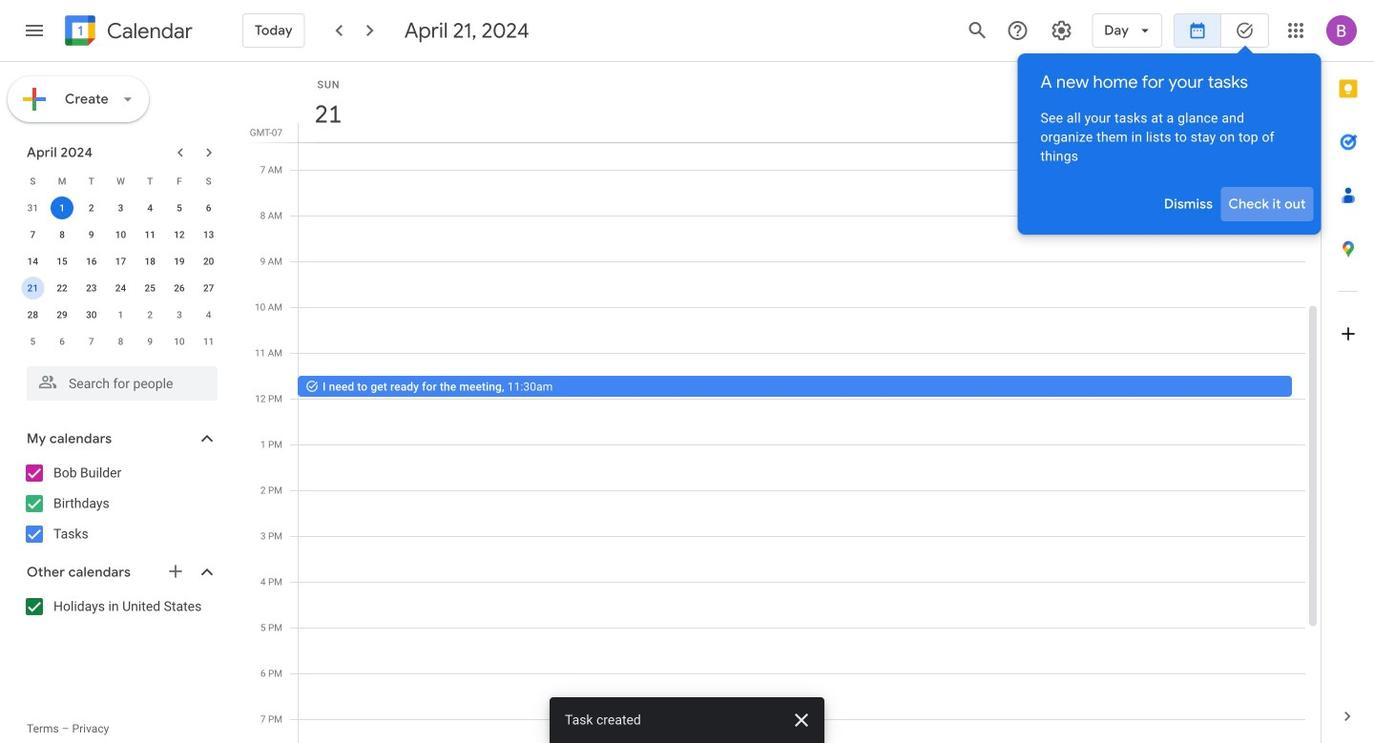 Task type: locate. For each thing, give the bounding box(es) containing it.
22 element
[[51, 277, 74, 300]]

may 9 element
[[139, 330, 161, 353]]

29 element
[[51, 304, 74, 326]]

17 element
[[109, 250, 132, 273]]

3 row from the top
[[18, 221, 223, 248]]

row up may 8 element
[[18, 302, 223, 328]]

alert dialog
[[1018, 45, 1321, 235]]

row up '17' element
[[18, 221, 223, 248]]

7 row from the top
[[18, 328, 223, 355]]

row up 10 element
[[18, 195, 223, 221]]

1 horizontal spatial heading
[[1041, 45, 1298, 94]]

3 element
[[109, 197, 132, 220]]

row down 10 element
[[18, 248, 223, 275]]

12 element
[[168, 223, 191, 246]]

row group
[[18, 195, 223, 355]]

row up 'may 1' element
[[18, 275, 223, 302]]

may 7 element
[[80, 330, 103, 353]]

march 31 element
[[21, 197, 44, 220]]

1 vertical spatial heading
[[1041, 45, 1298, 94]]

april 2024 grid
[[18, 168, 223, 355]]

16 element
[[80, 250, 103, 273]]

row
[[18, 168, 223, 195], [18, 195, 223, 221], [18, 221, 223, 248], [18, 248, 223, 275], [18, 275, 223, 302], [18, 302, 223, 328], [18, 328, 223, 355]]

19 element
[[168, 250, 191, 273]]

30 element
[[80, 304, 103, 326]]

heading
[[103, 20, 193, 42], [1041, 45, 1298, 94]]

main drawer image
[[23, 19, 46, 42]]

row up 3 element
[[18, 168, 223, 195]]

column header
[[298, 62, 1306, 142]]

21 element
[[21, 277, 44, 300]]

may 3 element
[[168, 304, 191, 326]]

calendar element
[[61, 11, 193, 53]]

heading inside calendar element
[[103, 20, 193, 42]]

None search field
[[0, 359, 237, 401]]

26 element
[[168, 277, 191, 300]]

2 element
[[80, 197, 103, 220]]

0 horizontal spatial heading
[[103, 20, 193, 42]]

may 4 element
[[197, 304, 220, 326]]

cell up 8 element
[[47, 195, 77, 221]]

cell
[[47, 195, 77, 221], [18, 275, 47, 302]]

4 row from the top
[[18, 248, 223, 275]]

row down 'may 1' element
[[18, 328, 223, 355]]

may 5 element
[[21, 330, 44, 353]]

may 10 element
[[168, 330, 191, 353]]

cell up 28 element
[[18, 275, 47, 302]]

grid
[[244, 62, 1321, 743]]

may 2 element
[[139, 304, 161, 326]]

tab list
[[1322, 62, 1374, 690]]

may 6 element
[[51, 330, 74, 353]]

0 vertical spatial heading
[[103, 20, 193, 42]]

13 element
[[197, 223, 220, 246]]



Task type: vqa. For each thing, say whether or not it's contained in the screenshot.
OCTOBER 30 element
no



Task type: describe. For each thing, give the bounding box(es) containing it.
2 row from the top
[[18, 195, 223, 221]]

may 1 element
[[109, 304, 132, 326]]

24 element
[[109, 277, 132, 300]]

1, today element
[[51, 197, 74, 220]]

20 element
[[197, 250, 220, 273]]

may 11 element
[[197, 330, 220, 353]]

27 element
[[197, 277, 220, 300]]

6 element
[[197, 197, 220, 220]]

11 element
[[139, 223, 161, 246]]

5 row from the top
[[18, 275, 223, 302]]

28 element
[[21, 304, 44, 326]]

4 element
[[139, 197, 161, 220]]

5 element
[[168, 197, 191, 220]]

23 element
[[80, 277, 103, 300]]

0 vertical spatial cell
[[47, 195, 77, 221]]

1 vertical spatial cell
[[18, 275, 47, 302]]

18 element
[[139, 250, 161, 273]]

10 element
[[109, 223, 132, 246]]

9 element
[[80, 223, 103, 246]]

14 element
[[21, 250, 44, 273]]

15 element
[[51, 250, 74, 273]]

1 row from the top
[[18, 168, 223, 195]]

may 8 element
[[109, 330, 132, 353]]

8 element
[[51, 223, 74, 246]]

7 element
[[21, 223, 44, 246]]

my calendars list
[[4, 458, 237, 550]]

25 element
[[139, 277, 161, 300]]

6 row from the top
[[18, 302, 223, 328]]



